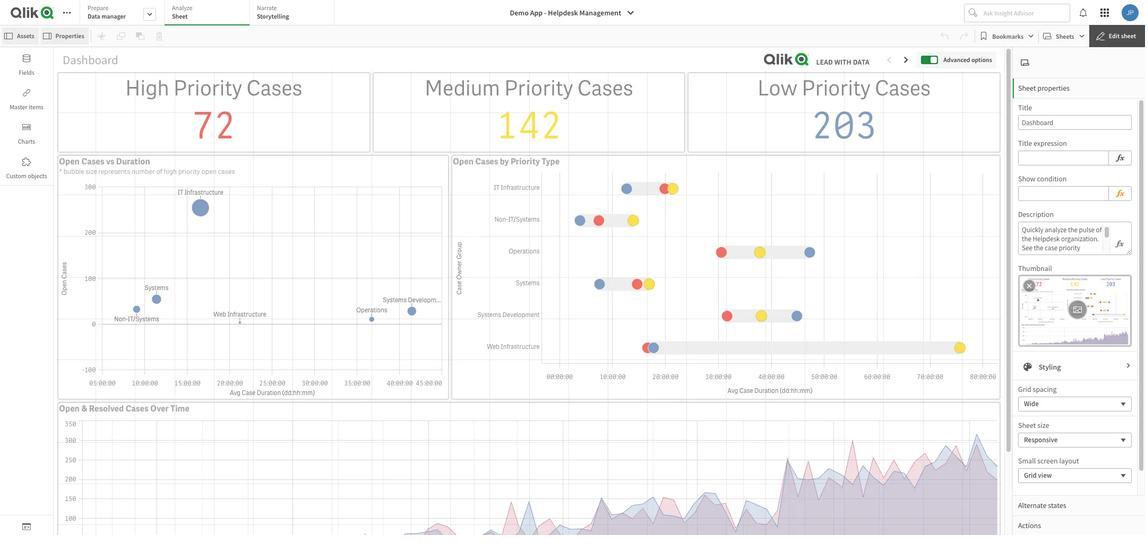 Task type: locate. For each thing, give the bounding box(es) containing it.
sheet for sheet size
[[1018, 421, 1036, 431]]

custom objects
[[6, 172, 47, 180]]

extend
[[1018, 494, 1040, 503]]

title for title
[[1018, 103, 1032, 113]]

2 vertical spatial sheet
[[1018, 421, 1036, 431]]

layout
[[1060, 457, 1079, 466]]

priority inside medium priority cases 142
[[505, 74, 573, 102]]

open left by
[[453, 156, 474, 167]]

1 vertical spatial sheet
[[1018, 83, 1036, 93]]

bookmarks
[[993, 32, 1024, 40]]

charts
[[18, 138, 35, 145]]

1 horizontal spatial size
[[1038, 421, 1050, 431]]

sheet right extend
[[1041, 494, 1058, 503]]

custom
[[6, 172, 26, 180]]

master
[[10, 103, 27, 111]]

title down 'sheet properties'
[[1018, 103, 1032, 113]]

high
[[164, 167, 177, 176]]

number
[[132, 167, 155, 176]]

size up screen
[[1038, 421, 1050, 431]]

cases inside 'high priority cases 72'
[[247, 74, 303, 102]]

puzzle image
[[22, 158, 31, 166]]

sheets
[[1056, 32, 1075, 40]]

0 vertical spatial title
[[1018, 103, 1032, 113]]

tab list
[[80, 0, 338, 27]]

next sheet: performance image
[[902, 56, 911, 64]]

small screen layout
[[1018, 457, 1079, 466]]

open left vs
[[59, 156, 80, 167]]

custom objects button
[[0, 151, 53, 185]]

properties button
[[41, 28, 88, 45]]

priority inside 'high priority cases 72'
[[173, 74, 242, 102]]

medium priority cases 142
[[425, 74, 634, 150]]

demo
[[510, 8, 529, 18]]

2 vertical spatial open expression editor image
[[1116, 238, 1124, 251]]

duration
[[116, 156, 150, 167]]

0 vertical spatial open expression editor image
[[1116, 152, 1125, 165]]

by
[[500, 156, 509, 167]]

-
[[544, 8, 547, 18]]

&
[[81, 404, 87, 415]]

options
[[972, 56, 992, 64]]

priority
[[178, 167, 200, 176]]

Ask Insight Advisor text field
[[982, 4, 1070, 21]]

low
[[758, 74, 798, 102]]

size right bubble
[[86, 167, 97, 176]]

open inside open cases vs duration * bubble size represents number of high priority open cases
[[59, 156, 80, 167]]

high
[[125, 74, 169, 102]]

master items
[[10, 103, 43, 111]]

size
[[86, 167, 97, 176], [1038, 421, 1050, 431]]

app
[[530, 8, 543, 18]]

1 horizontal spatial sheet
[[1121, 32, 1136, 40]]

open expression editor image
[[1116, 152, 1125, 165], [1116, 187, 1125, 200], [1116, 238, 1124, 251]]

storytelling
[[257, 12, 289, 20]]

sheet inside button
[[1121, 32, 1136, 40]]

sheet size
[[1018, 421, 1050, 431]]

sheet
[[1121, 32, 1136, 40], [1041, 494, 1058, 503]]

priority
[[173, 74, 242, 102], [505, 74, 573, 102], [802, 74, 871, 102], [511, 156, 540, 167]]

edit
[[1109, 32, 1120, 40]]

2 open expression editor image from the top
[[1116, 187, 1125, 200]]

bubble
[[64, 167, 84, 176]]

edit sheet
[[1109, 32, 1136, 40]]

0 vertical spatial sheet
[[1121, 32, 1136, 40]]

narrate storytelling
[[257, 4, 289, 20]]

open for open cases by priority type
[[453, 156, 474, 167]]

sheet down analyze
[[172, 12, 188, 20]]

cases
[[247, 74, 303, 102], [578, 74, 634, 102], [875, 74, 931, 102], [81, 156, 104, 167], [475, 156, 498, 167], [126, 404, 149, 415]]

sheet for sheet properties
[[1018, 83, 1036, 93]]

over
[[150, 404, 169, 415]]

sheet inside tab
[[1018, 83, 1036, 93]]

open & resolved cases over time
[[59, 404, 190, 415]]

open cases by priority type
[[453, 156, 560, 167]]

data
[[88, 12, 100, 20]]

properties
[[56, 32, 84, 40]]

0 vertical spatial size
[[86, 167, 97, 176]]

edit sheet button
[[1090, 25, 1145, 47]]

open for open cases vs duration * bubble size represents number of high priority open cases
[[59, 156, 80, 167]]

small
[[1018, 457, 1036, 466]]

application
[[0, 0, 1145, 536]]

cases
[[218, 167, 235, 176]]

1 vertical spatial open expression editor image
[[1116, 187, 1125, 200]]

title left "expression"
[[1018, 139, 1032, 148]]

sheet up small
[[1018, 421, 1036, 431]]

sheet right edit
[[1121, 32, 1136, 40]]

title
[[1018, 103, 1032, 113], [1018, 139, 1032, 148]]

0 horizontal spatial size
[[86, 167, 97, 176]]

description
[[1018, 210, 1054, 219]]

1 open expression editor image from the top
[[1116, 152, 1125, 165]]

2 title from the top
[[1018, 139, 1032, 148]]

0 horizontal spatial sheet
[[1041, 494, 1058, 503]]

extend sheet
[[1018, 494, 1058, 503]]

priority for 142
[[505, 74, 573, 102]]

open left the &
[[59, 404, 80, 415]]

represents
[[98, 167, 130, 176]]

demo app - helpdesk management button
[[504, 4, 642, 21]]

grid
[[1018, 385, 1032, 395]]

actions
[[1018, 521, 1041, 531]]

1 title from the top
[[1018, 103, 1032, 113]]

1 vertical spatial title
[[1018, 139, 1032, 148]]

None text field
[[1018, 115, 1132, 130], [1018, 151, 1109, 166], [1018, 186, 1109, 201], [1022, 226, 1111, 253], [1018, 115, 1132, 130], [1018, 151, 1109, 166], [1018, 186, 1109, 201], [1022, 226, 1111, 253]]

items
[[29, 103, 43, 111]]

open expression editor image for expression
[[1116, 152, 1125, 165]]

states
[[1048, 501, 1067, 511]]

sheet image
[[1021, 58, 1030, 67]]

title for title expression
[[1018, 139, 1032, 148]]

alternate states tab
[[1013, 496, 1145, 516]]

sheet
[[172, 12, 188, 20], [1018, 83, 1036, 93], [1018, 421, 1036, 431]]

sheets button
[[1041, 28, 1087, 45]]

priority inside "low priority cases 203"
[[802, 74, 871, 102]]

0 vertical spatial sheet
[[172, 12, 188, 20]]

1 vertical spatial sheet
[[1041, 494, 1058, 503]]

advanced options
[[944, 56, 992, 64]]

open
[[59, 156, 80, 167], [453, 156, 474, 167], [59, 404, 80, 415]]

management
[[580, 8, 621, 18]]

type
[[542, 156, 560, 167]]

sheet down sheet image
[[1018, 83, 1036, 93]]

size inside open cases vs duration * bubble size represents number of high priority open cases
[[86, 167, 97, 176]]

analyze
[[172, 4, 192, 12]]

manager
[[102, 12, 126, 20]]

spacing
[[1033, 385, 1057, 395]]

demo app - helpdesk management
[[510, 8, 621, 18]]

medium
[[425, 74, 500, 102]]

application containing 72
[[0, 0, 1145, 536]]

object image
[[22, 123, 31, 132]]



Task type: vqa. For each thing, say whether or not it's contained in the screenshot.
"Show condition"
yes



Task type: describe. For each thing, give the bounding box(es) containing it.
of
[[156, 167, 162, 176]]

actions tab
[[1013, 516, 1145, 536]]

open cases vs duration * bubble size represents number of high priority open cases
[[59, 156, 235, 176]]

reset thumbnail image
[[1025, 281, 1034, 292]]

assets
[[17, 32, 34, 40]]

cases inside open cases vs duration * bubble size represents number of high priority open cases
[[81, 156, 104, 167]]

sheet for edit sheet
[[1121, 32, 1136, 40]]

alternate states
[[1018, 501, 1067, 511]]

title expression
[[1018, 139, 1067, 148]]

72
[[192, 102, 236, 150]]

prepare data manager
[[88, 4, 126, 20]]

bookmarks button
[[978, 28, 1037, 45]]

objects
[[28, 172, 47, 180]]

cases inside medium priority cases 142
[[578, 74, 634, 102]]

grid spacing
[[1018, 385, 1057, 395]]

link image
[[22, 89, 31, 97]]

show
[[1018, 174, 1036, 184]]

screen
[[1038, 457, 1058, 466]]

low priority cases 203
[[758, 74, 931, 150]]

sheet properties tab
[[1013, 78, 1145, 98]]

master items button
[[0, 82, 53, 116]]

narrate
[[257, 4, 277, 12]]

fields button
[[0, 47, 53, 82]]

203
[[811, 102, 878, 150]]

open for open & resolved cases over time
[[59, 404, 80, 415]]

charts button
[[0, 116, 53, 151]]

styling
[[1039, 363, 1061, 372]]

database image
[[22, 54, 31, 63]]

alternate
[[1018, 501, 1047, 511]]

expression
[[1034, 139, 1067, 148]]

james peterson image
[[1122, 4, 1139, 21]]

sheet inside analyze sheet
[[172, 12, 188, 20]]

next image
[[1126, 363, 1132, 372]]

*
[[59, 167, 62, 176]]

142
[[496, 102, 562, 150]]

cases inside "low priority cases 203"
[[875, 74, 931, 102]]

thumbnail
[[1018, 264, 1052, 273]]

show condition
[[1018, 174, 1067, 184]]

tab list containing prepare
[[80, 0, 338, 27]]

advanced
[[944, 56, 970, 64]]

assets button
[[2, 28, 39, 45]]

resolved
[[89, 404, 124, 415]]

variables image
[[22, 523, 31, 532]]

time
[[171, 404, 190, 415]]

palette image
[[1024, 363, 1032, 372]]

condition
[[1037, 174, 1067, 184]]

priority for 72
[[173, 74, 242, 102]]

vs
[[106, 156, 114, 167]]

fields
[[19, 69, 34, 76]]

1 vertical spatial size
[[1038, 421, 1050, 431]]

open expression editor image for condition
[[1116, 187, 1125, 200]]

change thumbnail image
[[1073, 304, 1083, 316]]

sheet properties
[[1018, 83, 1070, 93]]

helpdesk
[[548, 8, 578, 18]]

properties
[[1038, 83, 1070, 93]]

analyze sheet
[[172, 4, 192, 20]]

3 open expression editor image from the top
[[1116, 238, 1124, 251]]

prepare
[[88, 4, 109, 12]]

open
[[201, 167, 217, 176]]

high priority cases 72
[[125, 74, 303, 150]]

priority for 203
[[802, 74, 871, 102]]

sheet for extend sheet
[[1041, 494, 1058, 503]]



